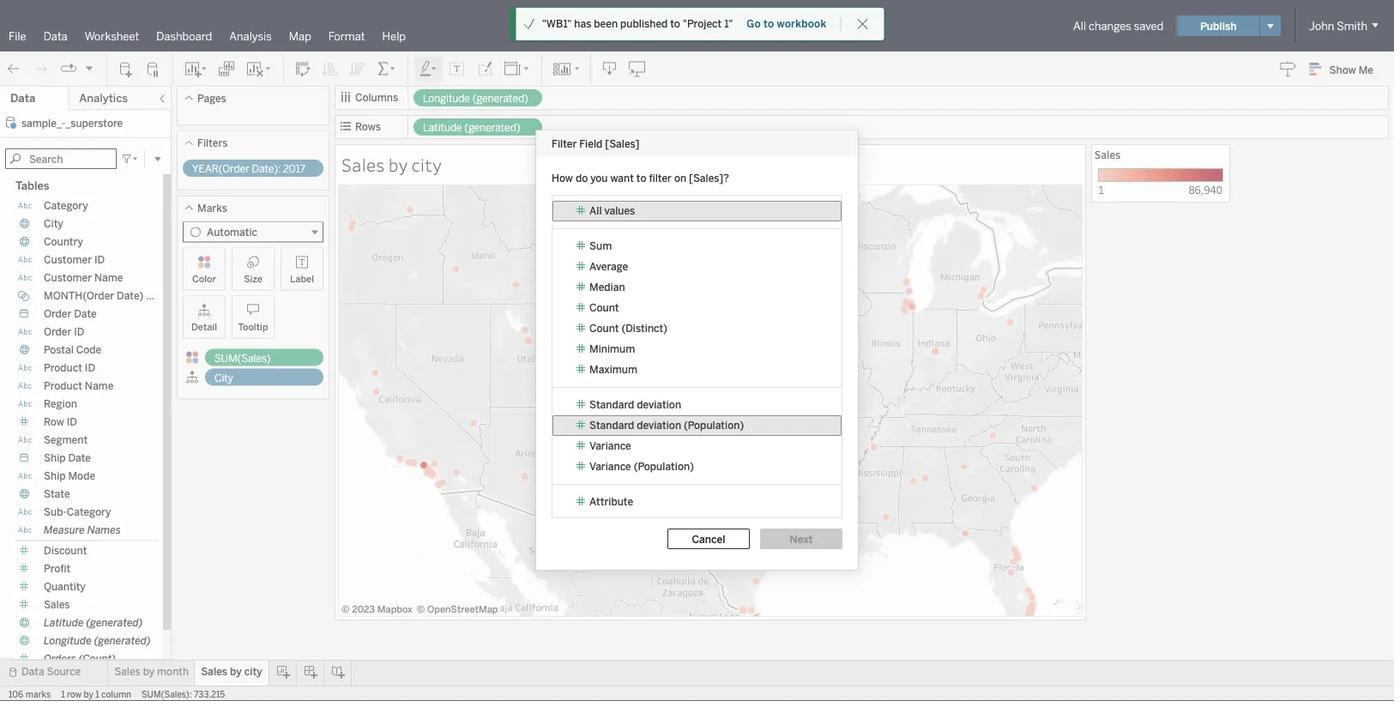Task type: describe. For each thing, give the bounding box(es) containing it.
mapbox
[[377, 604, 413, 615]]

row id
[[44, 416, 77, 428]]

1 vertical spatial city
[[215, 372, 233, 384]]

sort descending image
[[349, 60, 366, 78]]

1 horizontal spatial city
[[412, 153, 442, 176]]

mode
[[68, 470, 95, 482]]

average
[[589, 260, 628, 273]]

(count)
[[79, 653, 116, 665]]

sum(sales):
[[142, 689, 192, 699]]

0 vertical spatial data
[[43, 29, 68, 43]]

analysis
[[229, 29, 272, 43]]

smith
[[1337, 19, 1368, 33]]

sort ascending image
[[322, 60, 339, 78]]

0 vertical spatial sales by city
[[342, 153, 442, 176]]

standard deviation (population)
[[589, 419, 744, 432]]

order for order id
[[44, 326, 72, 338]]

all for all changes saved
[[1074, 19, 1086, 33]]

count for count
[[589, 302, 619, 314]]

maximum
[[589, 363, 638, 376]]

name for customer name
[[94, 272, 123, 284]]

date):
[[252, 163, 281, 175]]

[sales]
[[605, 138, 640, 150]]

customer for customer name
[[44, 272, 92, 284]]

orders
[[44, 653, 76, 665]]

marks
[[197, 202, 227, 214]]

ship mode
[[44, 470, 95, 482]]

ship date
[[44, 452, 91, 464]]

you
[[590, 172, 608, 184]]

1"
[[724, 18, 733, 30]]

names
[[87, 524, 121, 536]]

2023
[[352, 604, 375, 615]]

standard for standard deviation
[[589, 399, 634, 411]]

order id
[[44, 326, 85, 338]]

show mark labels image
[[449, 60, 466, 78]]

region
[[44, 398, 77, 410]]

attribute
[[589, 496, 633, 508]]

publish button
[[1177, 15, 1260, 36]]

dashboard
[[156, 29, 212, 43]]

swap rows and columns image
[[294, 60, 311, 78]]

orders (count)
[[44, 653, 116, 665]]

profit
[[44, 562, 71, 575]]

deviation for standard deviation (population)
[[637, 419, 681, 432]]

saved
[[1134, 19, 1164, 33]]

show/hide cards image
[[553, 60, 580, 78]]

© 2023 mapbox link
[[342, 604, 413, 615]]

ship for ship mode
[[44, 470, 66, 482]]

redo image
[[33, 60, 50, 78]]

duplicate image
[[218, 60, 235, 78]]

2 vertical spatial data
[[21, 665, 44, 678]]

worksheet
[[85, 29, 139, 43]]

733,215
[[194, 689, 225, 699]]

1 row by 1 column
[[61, 689, 131, 699]]

source
[[47, 665, 81, 678]]

format
[[329, 29, 365, 43]]

106 marks
[[9, 689, 51, 699]]

1 horizontal spatial longitude (generated)
[[423, 92, 528, 105]]

ship for ship date
[[44, 452, 66, 464]]

analytics
[[79, 91, 128, 105]]

product for product name
[[44, 380, 82, 392]]

detail
[[191, 321, 217, 332]]

how
[[552, 172, 573, 184]]

count for count (distinct)
[[589, 322, 619, 335]]

row
[[44, 416, 64, 428]]

map
[[289, 29, 311, 43]]

product name
[[44, 380, 114, 392]]

list box inside filter field [sales] dialog
[[552, 195, 843, 518]]

published
[[620, 18, 668, 30]]

sum(sales): 733,215
[[142, 689, 225, 699]]

totals image
[[377, 60, 397, 78]]

by left month
[[143, 665, 155, 678]]

1 vertical spatial (population)
[[634, 460, 694, 473]]

month(order date) set
[[44, 290, 163, 302]]

0 horizontal spatial longitude
[[44, 635, 92, 647]]

workbook
[[777, 18, 827, 30]]

go to workbook
[[747, 18, 827, 30]]

0 vertical spatial longitude
[[423, 92, 470, 105]]

draft
[[677, 20, 701, 32]]

postal
[[44, 344, 74, 356]]

to for how do you want to filter on [sales]?
[[636, 172, 647, 184]]

to for "wb1" has been published to "project 1"
[[670, 18, 680, 30]]

date)
[[117, 290, 143, 302]]

year(order date): 2017
[[192, 163, 306, 175]]

filter field [sales]
[[552, 138, 640, 150]]

show me
[[1330, 63, 1374, 76]]

order date
[[44, 308, 97, 320]]

variance for variance (population)
[[589, 460, 631, 473]]

go to workbook link
[[746, 17, 827, 31]]

sub-
[[44, 506, 67, 518]]

1 horizontal spatial 1
[[95, 689, 99, 699]]

openstreetmap
[[427, 604, 498, 615]]

sum
[[589, 240, 612, 252]]

wb1
[[716, 18, 744, 34]]

customer for customer id
[[44, 254, 92, 266]]

sum(sales)
[[215, 352, 271, 364]]

id for order id
[[74, 326, 85, 338]]

filter field [sales] dialog
[[536, 131, 858, 570]]

0 vertical spatial category
[[44, 199, 88, 212]]

postal code
[[44, 344, 101, 356]]

tables
[[15, 179, 49, 193]]

standard for standard deviation (population)
[[589, 419, 634, 432]]

0 horizontal spatial latitude
[[44, 617, 84, 629]]

pause auto updates image
[[145, 60, 162, 78]]

filters
[[197, 137, 228, 149]]

highlight image
[[419, 60, 438, 78]]

name for product name
[[85, 380, 114, 392]]

customer id
[[44, 254, 105, 266]]

been
[[594, 18, 618, 30]]



Task type: vqa. For each thing, say whether or not it's contained in the screenshot.
Recommendations LINK
no



Task type: locate. For each thing, give the bounding box(es) containing it.
count down median
[[589, 302, 619, 314]]

john
[[1310, 19, 1335, 33]]

help
[[382, 29, 406, 43]]

city down 'sum(sales)'
[[215, 372, 233, 384]]

category up measure names
[[67, 506, 111, 518]]

0 horizontal spatial all
[[589, 205, 602, 217]]

2 count from the top
[[589, 322, 619, 335]]

to inside filter field [sales] dialog
[[636, 172, 647, 184]]

customer down country
[[44, 254, 92, 266]]

longitude (generated) down format workbook icon
[[423, 92, 528, 105]]

customer
[[44, 254, 92, 266], [44, 272, 92, 284]]

variance up variance (population)
[[589, 440, 631, 452]]

id up "customer name"
[[94, 254, 105, 266]]

2 product from the top
[[44, 380, 82, 392]]

latitude down highlight image
[[423, 121, 462, 134]]

fit image
[[504, 60, 531, 78]]

2 horizontal spatial to
[[764, 18, 774, 30]]

0 horizontal spatial sales by city
[[201, 665, 262, 678]]

measure names
[[44, 524, 121, 536]]

0 vertical spatial city
[[44, 218, 63, 230]]

by down columns
[[388, 153, 408, 176]]

list box
[[552, 195, 843, 518]]

1 customer from the top
[[44, 254, 92, 266]]

© right mapbox
[[417, 604, 425, 615]]

© 2023 mapbox © openstreetmap
[[342, 604, 498, 615]]

"wb1"
[[542, 18, 572, 30]]

2 order from the top
[[44, 326, 72, 338]]

1 variance from the top
[[589, 440, 631, 452]]

data up replay animation icon at the top of page
[[43, 29, 68, 43]]

1 horizontal spatial latitude
[[423, 121, 462, 134]]

0 horizontal spatial longitude (generated)
[[44, 635, 151, 647]]

all inside 'list box'
[[589, 205, 602, 217]]

0 horizontal spatial ©
[[342, 604, 350, 615]]

me
[[1359, 63, 1374, 76]]

quantity
[[44, 580, 86, 593]]

longitude up orders
[[44, 635, 92, 647]]

1 vertical spatial variance
[[589, 460, 631, 473]]

2 customer from the top
[[44, 272, 92, 284]]

row
[[67, 689, 82, 699]]

standard deviation
[[589, 399, 681, 411]]

ship up state
[[44, 470, 66, 482]]

0 vertical spatial date
[[74, 308, 97, 320]]

data
[[43, 29, 68, 43], [10, 91, 35, 105], [21, 665, 44, 678]]

sales by city up 733,215
[[201, 665, 262, 678]]

replay animation image
[[60, 60, 77, 77]]

order for order date
[[44, 308, 72, 320]]

undo image
[[5, 60, 22, 78]]

by right row
[[84, 689, 93, 699]]

how do you want to filter on [sales]?
[[552, 172, 729, 184]]

©
[[342, 604, 350, 615], [417, 604, 425, 615]]

Search text field
[[5, 148, 117, 169]]

product for product id
[[44, 362, 82, 374]]

2017
[[283, 163, 306, 175]]

by right month
[[230, 665, 242, 678]]

1 vertical spatial deviation
[[637, 419, 681, 432]]

1 horizontal spatial sales by city
[[342, 153, 442, 176]]

color
[[192, 273, 216, 284]]

1 horizontal spatial ©
[[417, 604, 425, 615]]

to left ""project" on the top
[[670, 18, 680, 30]]

(distinct)
[[622, 322, 668, 335]]

0 vertical spatial product
[[44, 362, 82, 374]]

deviation down standard deviation
[[637, 419, 681, 432]]

id up postal code
[[74, 326, 85, 338]]

code
[[76, 344, 101, 356]]

1
[[1098, 182, 1104, 196], [61, 689, 65, 699], [95, 689, 99, 699]]

deviation up the standard deviation (population)
[[637, 399, 681, 411]]

0 vertical spatial all
[[1074, 19, 1086, 33]]

variance up attribute
[[589, 460, 631, 473]]

0 horizontal spatial 1
[[61, 689, 65, 699]]

format workbook image
[[476, 60, 493, 78]]

1 vertical spatial all
[[589, 205, 602, 217]]

map element
[[338, 184, 1082, 616]]

1 horizontal spatial to
[[670, 18, 680, 30]]

order
[[44, 308, 72, 320], [44, 326, 72, 338]]

2 ship from the top
[[44, 470, 66, 482]]

0 vertical spatial longitude (generated)
[[423, 92, 528, 105]]

deviation for standard deviation
[[637, 399, 681, 411]]

longitude down show mark labels icon
[[423, 92, 470, 105]]

id for row id
[[67, 416, 77, 428]]

1 vertical spatial data
[[10, 91, 35, 105]]

ship
[[44, 452, 66, 464], [44, 470, 66, 482]]

order up order id
[[44, 308, 72, 320]]

date down month(order
[[74, 308, 97, 320]]

id for customer id
[[94, 254, 105, 266]]

all left changes
[[1074, 19, 1086, 33]]

0 vertical spatial name
[[94, 272, 123, 284]]

0 vertical spatial latitude
[[423, 121, 462, 134]]

segment
[[44, 434, 88, 446]]

2 deviation from the top
[[637, 419, 681, 432]]

1 vertical spatial date
[[68, 452, 91, 464]]

1 horizontal spatial all
[[1074, 19, 1086, 33]]

name down product id
[[85, 380, 114, 392]]

1 vertical spatial sales by city
[[201, 665, 262, 678]]

sales by city down rows
[[342, 153, 442, 176]]

0 horizontal spatial city
[[44, 218, 63, 230]]

1 vertical spatial name
[[85, 380, 114, 392]]

success image
[[523, 18, 535, 30]]

marks
[[26, 689, 51, 699]]

1 vertical spatial longitude (generated)
[[44, 635, 151, 647]]

0 vertical spatial variance
[[589, 440, 631, 452]]

0 horizontal spatial latitude (generated)
[[44, 617, 143, 629]]

date
[[74, 308, 97, 320], [68, 452, 91, 464]]

product up region
[[44, 380, 82, 392]]

1 vertical spatial longitude
[[44, 635, 92, 647]]

filter
[[552, 138, 577, 150]]

1 count from the top
[[589, 302, 619, 314]]

0 horizontal spatial city
[[244, 665, 262, 678]]

"wb1" has been published to "project 1"
[[542, 18, 733, 30]]

do
[[576, 172, 588, 184]]

to
[[670, 18, 680, 30], [764, 18, 774, 30], [636, 172, 647, 184]]

date up mode
[[68, 452, 91, 464]]

customer down customer id
[[44, 272, 92, 284]]

measure
[[44, 524, 85, 536]]

_superstore
[[65, 117, 123, 129]]

1 vertical spatial latitude (generated)
[[44, 617, 143, 629]]

country
[[44, 236, 83, 248]]

columns
[[355, 91, 398, 104]]

collapse image
[[157, 94, 167, 104]]

category
[[44, 199, 88, 212], [67, 506, 111, 518]]

id right row
[[67, 416, 77, 428]]

longitude (generated) up (count)
[[44, 635, 151, 647]]

1 standard from the top
[[589, 399, 634, 411]]

2 horizontal spatial 1
[[1098, 182, 1104, 196]]

1 vertical spatial customer
[[44, 272, 92, 284]]

0 vertical spatial (population)
[[684, 419, 744, 432]]

state
[[44, 488, 70, 500]]

name up month(order date) set
[[94, 272, 123, 284]]

new worksheet image
[[184, 60, 208, 78]]

ship down segment
[[44, 452, 66, 464]]

latitude down quantity on the left bottom of the page
[[44, 617, 84, 629]]

cancel
[[692, 533, 726, 545]]

0 vertical spatial order
[[44, 308, 72, 320]]

0 vertical spatial standard
[[589, 399, 634, 411]]

category up country
[[44, 199, 88, 212]]

0 vertical spatial count
[[589, 302, 619, 314]]

open and edit this workbook in tableau desktop image
[[629, 60, 646, 78]]

name
[[94, 272, 123, 284], [85, 380, 114, 392]]

1 ship from the top
[[44, 452, 66, 464]]

1 for 1 row by 1 column
[[61, 689, 65, 699]]

latitude (generated) down format workbook icon
[[423, 121, 520, 134]]

column
[[101, 689, 131, 699]]

discount
[[44, 544, 87, 557]]

1 product from the top
[[44, 362, 82, 374]]

date for ship date
[[68, 452, 91, 464]]

id for product id
[[85, 362, 95, 374]]

sales by city
[[342, 153, 442, 176], [201, 665, 262, 678]]

to left filter
[[636, 172, 647, 184]]

latitude (generated) up (count)
[[44, 617, 143, 629]]

marks. press enter to open the view data window.. use arrow keys to navigate data visualization elements. image
[[338, 184, 1083, 617]]

latitude (generated)
[[423, 121, 520, 134], [44, 617, 143, 629]]

variance (population)
[[589, 460, 694, 473]]

data source
[[21, 665, 81, 678]]

0 vertical spatial customer
[[44, 254, 92, 266]]

all for all values
[[589, 205, 602, 217]]

0 vertical spatial ship
[[44, 452, 66, 464]]

product id
[[44, 362, 95, 374]]

data guide image
[[1280, 60, 1297, 77]]

latitude
[[423, 121, 462, 134], [44, 617, 84, 629]]

replay animation image
[[84, 63, 94, 73]]

standard down maximum
[[589, 399, 634, 411]]

count
[[589, 302, 619, 314], [589, 322, 619, 335]]

city up country
[[44, 218, 63, 230]]

count up minimum
[[589, 322, 619, 335]]

1 for 1
[[1098, 182, 1104, 196]]

tooltip
[[238, 321, 268, 332]]

file
[[9, 29, 26, 43]]

city
[[44, 218, 63, 230], [215, 372, 233, 384]]

2 standard from the top
[[589, 419, 634, 432]]

show me button
[[1302, 56, 1389, 82]]

data down undo "image"
[[10, 91, 35, 105]]

0 vertical spatial deviation
[[637, 399, 681, 411]]

all changes saved
[[1074, 19, 1164, 33]]

pages
[[197, 92, 226, 104]]

1 horizontal spatial longitude
[[423, 92, 470, 105]]

go
[[747, 18, 761, 30]]

1 vertical spatial product
[[44, 380, 82, 392]]

0 vertical spatial city
[[412, 153, 442, 176]]

2 variance from the top
[[589, 460, 631, 473]]

order up the postal
[[44, 326, 72, 338]]

to right go
[[764, 18, 774, 30]]

2 © from the left
[[417, 604, 425, 615]]

filter
[[649, 172, 672, 184]]

download image
[[601, 60, 619, 78]]

minimum
[[589, 343, 635, 355]]

values
[[604, 205, 635, 217]]

product down the postal
[[44, 362, 82, 374]]

standard down standard deviation
[[589, 419, 634, 432]]

1 deviation from the top
[[637, 399, 681, 411]]

list box containing all values
[[552, 195, 843, 518]]

clear sheet image
[[245, 60, 273, 78]]

data up 106 marks
[[21, 665, 44, 678]]

"project
[[683, 18, 722, 30]]

1 horizontal spatial city
[[215, 372, 233, 384]]

1 © from the left
[[342, 604, 350, 615]]

1 order from the top
[[44, 308, 72, 320]]

(population)
[[684, 419, 744, 432], [634, 460, 694, 473]]

all left values
[[589, 205, 602, 217]]

by
[[388, 153, 408, 176], [143, 665, 155, 678], [230, 665, 242, 678], [84, 689, 93, 699]]

0 horizontal spatial to
[[636, 172, 647, 184]]

1 vertical spatial order
[[44, 326, 72, 338]]

date for order date
[[74, 308, 97, 320]]

1 horizontal spatial latitude (generated)
[[423, 121, 520, 134]]

month
[[157, 665, 189, 678]]

sample_-
[[21, 117, 65, 129]]

year(order
[[192, 163, 250, 175]]

id down code
[[85, 362, 95, 374]]

rows
[[355, 121, 381, 133]]

all values
[[589, 205, 635, 217]]

1 vertical spatial ship
[[44, 470, 66, 482]]

new data source image
[[118, 60, 135, 78]]

next
[[790, 533, 813, 545]]

0 vertical spatial latitude (generated)
[[423, 121, 520, 134]]

1 vertical spatial count
[[589, 322, 619, 335]]

sub-category
[[44, 506, 111, 518]]

© left 2023
[[342, 604, 350, 615]]

1 vertical spatial latitude
[[44, 617, 84, 629]]

1 vertical spatial city
[[244, 665, 262, 678]]

sample_-_superstore
[[21, 117, 123, 129]]

1 vertical spatial standard
[[589, 419, 634, 432]]

"wb1" has been published to "project 1" alert
[[542, 16, 733, 32]]

86,940
[[1189, 182, 1223, 196]]

to inside alert
[[670, 18, 680, 30]]

variance for variance
[[589, 440, 631, 452]]

customer name
[[44, 272, 123, 284]]

1 vertical spatial category
[[67, 506, 111, 518]]



